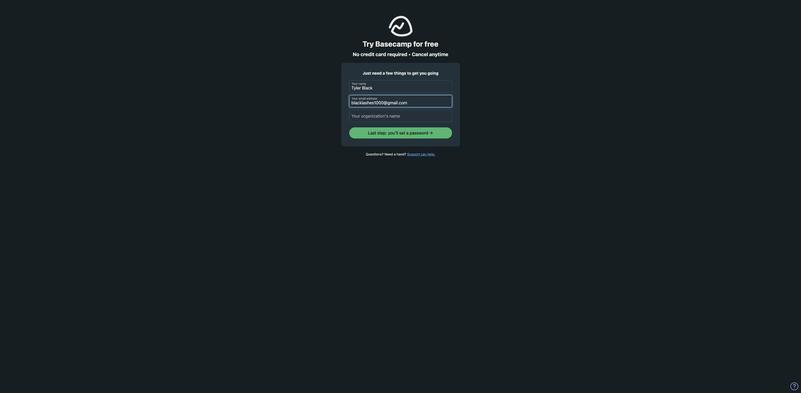 Task type: locate. For each thing, give the bounding box(es) containing it.
going
[[428, 71, 439, 76]]

card
[[376, 52, 386, 57]]

step:
[[378, 131, 387, 136]]

you
[[420, 71, 427, 76]]

→
[[429, 131, 433, 136]]

a
[[383, 71, 385, 76], [407, 131, 409, 136], [394, 153, 396, 157]]

support can help. link
[[407, 153, 435, 157]]

just
[[363, 71, 371, 76]]

your for your email address
[[352, 97, 358, 101]]

a right need
[[394, 153, 396, 157]]

try
[[363, 40, 374, 48]]

need
[[385, 153, 393, 157]]

Your organization's name text field
[[349, 110, 452, 122]]

2 vertical spatial a
[[394, 153, 396, 157]]

1 vertical spatial a
[[407, 131, 409, 136]]

questions?
[[366, 153, 384, 157]]

1 horizontal spatial a
[[394, 153, 396, 157]]

last
[[368, 131, 376, 136]]

0 vertical spatial your
[[352, 82, 358, 86]]

no
[[353, 52, 360, 57]]

set
[[399, 131, 405, 136]]

0 vertical spatial a
[[383, 71, 385, 76]]

support
[[407, 153, 420, 157]]

your left 'email'
[[352, 97, 358, 101]]

your name
[[352, 82, 366, 86]]

hand?
[[397, 153, 406, 157]]

2 horizontal spatial a
[[407, 131, 409, 136]]

your left name
[[352, 82, 358, 86]]

1 vertical spatial your
[[352, 97, 358, 101]]

name
[[359, 82, 366, 86]]

0 horizontal spatial a
[[383, 71, 385, 76]]

required
[[388, 52, 408, 57]]

Your name text field
[[349, 81, 452, 93]]

few
[[386, 71, 393, 76]]

help.
[[428, 153, 435, 157]]

2 your from the top
[[352, 97, 358, 101]]

free
[[425, 40, 439, 48]]

your
[[352, 82, 358, 86], [352, 97, 358, 101]]

1 your from the top
[[352, 82, 358, 86]]

a left few
[[383, 71, 385, 76]]

a right "set"
[[407, 131, 409, 136]]



Task type: describe. For each thing, give the bounding box(es) containing it.
to
[[407, 71, 411, 76]]

address
[[367, 97, 377, 101]]

basecamp
[[376, 40, 412, 48]]

no credit card required • cancel anytime
[[353, 52, 449, 57]]

get
[[412, 71, 419, 76]]

a for few
[[383, 71, 385, 76]]

you'll
[[388, 131, 398, 136]]

Your email address email field
[[349, 95, 452, 108]]

last step: you'll set a password →
[[368, 131, 433, 136]]

can
[[421, 153, 427, 157]]

email
[[359, 97, 366, 101]]

password
[[410, 131, 428, 136]]

questions? need a hand? support can help.
[[366, 153, 435, 157]]

credit
[[361, 52, 375, 57]]

your email address
[[352, 97, 377, 101]]

last step: you'll set a password → button
[[349, 128, 452, 139]]

anytime
[[429, 52, 449, 57]]

for
[[414, 40, 423, 48]]

need
[[372, 71, 382, 76]]

a for hand?
[[394, 153, 396, 157]]

things
[[394, 71, 406, 76]]

try basecamp for free
[[363, 40, 439, 48]]

just need a few things to get you going
[[363, 71, 439, 76]]

•
[[409, 52, 411, 57]]

cancel
[[412, 52, 428, 57]]

your for your name
[[352, 82, 358, 86]]

a inside button
[[407, 131, 409, 136]]



Task type: vqa. For each thing, say whether or not it's contained in the screenshot.
Post this event
no



